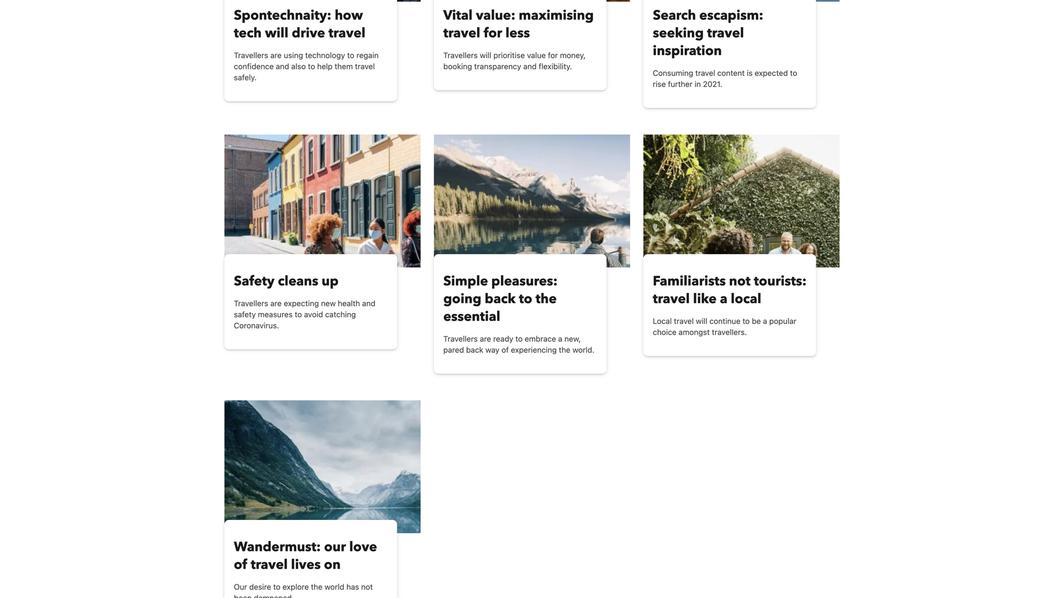 Task type: vqa. For each thing, say whether or not it's contained in the screenshot.


Task type: locate. For each thing, give the bounding box(es) containing it.
our
[[234, 583, 247, 592]]

travel inside familiarists not tourists: travel like a local
[[653, 290, 690, 308]]

of up our
[[234, 556, 247, 575]]

for for value
[[548, 51, 558, 60]]

travellers up safety
[[234, 299, 268, 308]]

will up using
[[265, 24, 288, 42]]

for inside travellers will prioritise value for money, booking transparency and flexibility.
[[548, 51, 558, 60]]

travel down regain
[[355, 62, 375, 71]]

back
[[485, 290, 516, 308], [466, 346, 483, 355]]

the left world
[[311, 583, 323, 592]]

avoid
[[304, 310, 323, 319]]

to inside consuming travel content is expected to rise further in 2021.
[[790, 68, 797, 78]]

the
[[536, 290, 557, 308], [559, 346, 570, 355], [311, 583, 323, 592]]

new,
[[565, 335, 581, 344]]

travellers inside travellers will prioritise value for money, booking transparency and flexibility.
[[443, 51, 478, 60]]

transparency
[[474, 62, 521, 71]]

search
[[653, 6, 696, 25]]

travel
[[329, 24, 366, 42], [443, 24, 480, 42], [707, 24, 744, 42], [355, 62, 375, 71], [695, 68, 715, 78], [653, 290, 690, 308], [674, 317, 694, 326], [251, 556, 288, 575]]

and down using
[[276, 62, 289, 71]]

2 vertical spatial will
[[696, 317, 707, 326]]

travellers
[[234, 51, 268, 60], [443, 51, 478, 60], [234, 299, 268, 308], [443, 335, 478, 344]]

to up 'dampened.'
[[273, 583, 280, 592]]

1 horizontal spatial a
[[720, 290, 728, 308]]

consuming
[[653, 68, 693, 78]]

1 horizontal spatial not
[[729, 272, 751, 291]]

simple pleasures: going back to the essential link
[[443, 272, 597, 326]]

expecting
[[284, 299, 319, 308]]

and inside "travellers are using technology to regain confidence and also to help them travel safely."
[[276, 62, 289, 71]]

value:
[[476, 6, 516, 25]]

travellers up confidence
[[234, 51, 268, 60]]

travel up 'local'
[[653, 290, 690, 308]]

travel up content
[[707, 24, 744, 42]]

prioritise
[[494, 51, 525, 60]]

for left less
[[484, 24, 502, 42]]

health
[[338, 299, 360, 308]]

regain
[[356, 51, 379, 60]]

0 vertical spatial back
[[485, 290, 516, 308]]

spontechnaity: how tech will drive travel
[[234, 6, 366, 42]]

vital value: maximising travel for less link
[[443, 6, 597, 42]]

the inside our desire to explore the world has not been dampened.
[[311, 583, 323, 592]]

travellers inside "travellers are ready to embrace a new, pared back way of experiencing the world."
[[443, 335, 478, 344]]

a inside "travellers are ready to embrace a new, pared back way of experiencing the world."
[[558, 335, 562, 344]]

spontechnaity: how tech will drive travel link
[[234, 6, 388, 42]]

0 horizontal spatial will
[[265, 24, 288, 42]]

2 horizontal spatial and
[[523, 62, 537, 71]]

are
[[270, 51, 282, 60], [270, 299, 282, 308], [480, 335, 491, 344]]

to up embrace
[[519, 290, 532, 308]]

explore
[[283, 583, 309, 592]]

are inside travellers are expecting new health and safety measures to avoid catching coronavirus.
[[270, 299, 282, 308]]

0 vertical spatial the
[[536, 290, 557, 308]]

1 horizontal spatial the
[[536, 290, 557, 308]]

a right 'like'
[[720, 290, 728, 308]]

travellers are ready to embrace a new, pared back way of experiencing the world.
[[443, 335, 595, 355]]

travel up desire
[[251, 556, 288, 575]]

are up 'way'
[[480, 335, 491, 344]]

1 horizontal spatial for
[[548, 51, 558, 60]]

continue
[[710, 317, 741, 326]]

the up embrace
[[536, 290, 557, 308]]

travellers for spontechnaity: how tech will drive travel
[[234, 51, 268, 60]]

1 vertical spatial a
[[763, 317, 767, 326]]

2 horizontal spatial the
[[559, 346, 570, 355]]

not
[[729, 272, 751, 291], [361, 583, 373, 592]]

wandermust: our love of travel lives on link
[[234, 538, 388, 575]]

search escapism: seeking travel inspiration link
[[653, 6, 807, 60]]

0 vertical spatial of
[[502, 346, 509, 355]]

content
[[717, 68, 745, 78]]

less
[[506, 24, 530, 42]]

1 vertical spatial back
[[466, 346, 483, 355]]

safety
[[234, 310, 256, 319]]

2 vertical spatial the
[[311, 583, 323, 592]]

booking
[[443, 62, 472, 71]]

the down new, at bottom
[[559, 346, 570, 355]]

ready
[[493, 335, 513, 344]]

maximising
[[519, 6, 594, 25]]

a inside familiarists not tourists: travel like a local
[[720, 290, 728, 308]]

0 horizontal spatial for
[[484, 24, 502, 42]]

travellers up pared
[[443, 335, 478, 344]]

familiarists not tourists: travel like a local
[[653, 272, 807, 308]]

not right 'like'
[[729, 272, 751, 291]]

1 horizontal spatial of
[[502, 346, 509, 355]]

tech
[[234, 24, 262, 42]]

pared
[[443, 346, 464, 355]]

0 horizontal spatial of
[[234, 556, 247, 575]]

and right health
[[362, 299, 375, 308]]

value
[[527, 51, 546, 60]]

and
[[276, 62, 289, 71], [523, 62, 537, 71], [362, 299, 375, 308]]

safety cleans up link
[[234, 272, 388, 291]]

1 horizontal spatial back
[[485, 290, 516, 308]]

are left using
[[270, 51, 282, 60]]

travel up "amongst"
[[674, 317, 694, 326]]

1 vertical spatial are
[[270, 299, 282, 308]]

0 vertical spatial are
[[270, 51, 282, 60]]

technology
[[305, 51, 345, 60]]

seeking
[[653, 24, 704, 42]]

travel inside consuming travel content is expected to rise further in 2021.
[[695, 68, 715, 78]]

local travel will continue to be a popular choice amongst travellers.
[[653, 317, 797, 337]]

travellers inside "travellers are using technology to regain confidence and also to help them travel safely."
[[234, 51, 268, 60]]

to down expecting
[[295, 310, 302, 319]]

going
[[443, 290, 481, 308]]

of
[[502, 346, 509, 355], [234, 556, 247, 575]]

travellers for safety cleans up
[[234, 299, 268, 308]]

desire
[[249, 583, 271, 592]]

back left 'way'
[[466, 346, 483, 355]]

to right expected
[[790, 68, 797, 78]]

1 vertical spatial of
[[234, 556, 247, 575]]

to left be
[[743, 317, 750, 326]]

be
[[752, 317, 761, 326]]

back inside simple pleasures: going back to the essential
[[485, 290, 516, 308]]

are inside "travellers are using technology to regain confidence and also to help them travel safely."
[[270, 51, 282, 60]]

0 horizontal spatial back
[[466, 346, 483, 355]]

a for new,
[[558, 335, 562, 344]]

0 vertical spatial will
[[265, 24, 288, 42]]

0 horizontal spatial not
[[361, 583, 373, 592]]

for up flexibility.
[[548, 51, 558, 60]]

2 vertical spatial a
[[558, 335, 562, 344]]

0 horizontal spatial a
[[558, 335, 562, 344]]

to inside our desire to explore the world has not been dampened.
[[273, 583, 280, 592]]

not inside familiarists not tourists: travel like a local
[[729, 272, 751, 291]]

not inside our desire to explore the world has not been dampened.
[[361, 583, 373, 592]]

will up "amongst"
[[696, 317, 707, 326]]

on
[[324, 556, 341, 575]]

back right going
[[485, 290, 516, 308]]

confidence
[[234, 62, 274, 71]]

and down value
[[523, 62, 537, 71]]

will up transparency
[[480, 51, 491, 60]]

travellers for vital value: maximising travel for less
[[443, 51, 478, 60]]

for inside vital value: maximising travel for less
[[484, 24, 502, 42]]

travellers inside travellers are expecting new health and safety measures to avoid catching coronavirus.
[[234, 299, 268, 308]]

catching
[[325, 310, 356, 319]]

1 horizontal spatial will
[[480, 51, 491, 60]]

to right the also
[[308, 62, 315, 71]]

travel up booking
[[443, 24, 480, 42]]

0 horizontal spatial the
[[311, 583, 323, 592]]

1 vertical spatial the
[[559, 346, 570, 355]]

to right ready
[[516, 335, 523, 344]]

of down ready
[[502, 346, 509, 355]]

travel up regain
[[329, 24, 366, 42]]

2 vertical spatial are
[[480, 335, 491, 344]]

and inside travellers are expecting new health and safety measures to avoid catching coronavirus.
[[362, 299, 375, 308]]

0 vertical spatial for
[[484, 24, 502, 42]]

0 vertical spatial a
[[720, 290, 728, 308]]

to inside travellers are expecting new health and safety measures to avoid catching coronavirus.
[[295, 310, 302, 319]]

0 vertical spatial not
[[729, 272, 751, 291]]

a left new, at bottom
[[558, 335, 562, 344]]

2 horizontal spatial will
[[696, 317, 707, 326]]

are up measures
[[270, 299, 282, 308]]

for
[[484, 24, 502, 42], [548, 51, 558, 60]]

1 vertical spatial not
[[361, 583, 373, 592]]

2 horizontal spatial a
[[763, 317, 767, 326]]

new
[[321, 299, 336, 308]]

of inside the wandermust: our love of travel lives on
[[234, 556, 247, 575]]

travel inside the wandermust: our love of travel lives on
[[251, 556, 288, 575]]

wandermust: our love of travel lives on
[[234, 538, 377, 575]]

like
[[693, 290, 717, 308]]

not right has on the left of page
[[361, 583, 373, 592]]

are inside "travellers are ready to embrace a new, pared back way of experiencing the world."
[[480, 335, 491, 344]]

1 vertical spatial for
[[548, 51, 558, 60]]

travel up 2021.
[[695, 68, 715, 78]]

coronavirus.
[[234, 321, 279, 330]]

travellers up booking
[[443, 51, 478, 60]]

pleasures:
[[491, 272, 558, 291]]

them
[[335, 62, 353, 71]]

embrace
[[525, 335, 556, 344]]

0 horizontal spatial and
[[276, 62, 289, 71]]

1 vertical spatial will
[[480, 51, 491, 60]]

will
[[265, 24, 288, 42], [480, 51, 491, 60], [696, 317, 707, 326]]

expected
[[755, 68, 788, 78]]

a
[[720, 290, 728, 308], [763, 317, 767, 326], [558, 335, 562, 344]]

popular
[[769, 317, 797, 326]]

1 horizontal spatial and
[[362, 299, 375, 308]]

a right be
[[763, 317, 767, 326]]

consuming travel content is expected to rise further in 2021.
[[653, 68, 797, 89]]

also
[[291, 62, 306, 71]]



Task type: describe. For each thing, give the bounding box(es) containing it.
safety
[[234, 272, 275, 291]]

will inside local travel will continue to be a popular choice amongst travellers.
[[696, 317, 707, 326]]

a inside local travel will continue to be a popular choice amongst travellers.
[[763, 317, 767, 326]]

vital
[[443, 6, 473, 25]]

love
[[349, 538, 377, 557]]

travellers are expecting new health and safety measures to avoid catching coronavirus.
[[234, 299, 375, 330]]

how
[[335, 6, 363, 25]]

familiarists
[[653, 272, 726, 291]]

travellers are using technology to regain confidence and also to help them travel safely.
[[234, 51, 379, 82]]

to inside local travel will continue to be a popular choice amongst travellers.
[[743, 317, 750, 326]]

the inside simple pleasures: going back to the essential
[[536, 290, 557, 308]]

drive
[[292, 24, 325, 42]]

travel inside "travellers are using technology to regain confidence and also to help them travel safely."
[[355, 62, 375, 71]]

tourists:
[[754, 272, 807, 291]]

our
[[324, 538, 346, 557]]

will inside travellers will prioritise value for money, booking transparency and flexibility.
[[480, 51, 491, 60]]

world.
[[573, 346, 595, 355]]

further
[[668, 80, 693, 89]]

cleans
[[278, 272, 318, 291]]

2021.
[[703, 80, 723, 89]]

are for tech
[[270, 51, 282, 60]]

money,
[[560, 51, 586, 60]]

local
[[731, 290, 761, 308]]

simple
[[443, 272, 488, 291]]

travel inside local travel will continue to be a popular choice amongst travellers.
[[674, 317, 694, 326]]

will inside spontechnaity: how tech will drive travel
[[265, 24, 288, 42]]

inspiration
[[653, 42, 722, 60]]

amongst
[[679, 328, 710, 337]]

safety cleans up
[[234, 272, 339, 291]]

travellers will prioritise value for money, booking transparency and flexibility.
[[443, 51, 586, 71]]

rise
[[653, 80, 666, 89]]

way
[[486, 346, 500, 355]]

choice
[[653, 328, 677, 337]]

spontechnaity:
[[234, 6, 331, 25]]

a for local
[[720, 290, 728, 308]]

essential
[[443, 308, 500, 326]]

the inside "travellers are ready to embrace a new, pared back way of experiencing the world."
[[559, 346, 570, 355]]

wandermust:
[[234, 538, 321, 557]]

for for travel
[[484, 24, 502, 42]]

to up them at left top
[[347, 51, 354, 60]]

are for up
[[270, 299, 282, 308]]

our desire to explore the world has not been dampened.
[[234, 583, 373, 599]]

been
[[234, 594, 252, 599]]

familiarists not tourists: travel like a local link
[[653, 272, 807, 308]]

is
[[747, 68, 753, 78]]

of inside "travellers are ready to embrace a new, pared back way of experiencing the world."
[[502, 346, 509, 355]]

simple pleasures: going back to the essential
[[443, 272, 558, 326]]

escapism:
[[699, 6, 764, 25]]

flexibility.
[[539, 62, 572, 71]]

and inside travellers will prioritise value for money, booking transparency and flexibility.
[[523, 62, 537, 71]]

lives
[[291, 556, 321, 575]]

in
[[695, 80, 701, 89]]

travel inside spontechnaity: how tech will drive travel
[[329, 24, 366, 42]]

world
[[325, 583, 344, 592]]

vital value: maximising travel for less
[[443, 6, 594, 42]]

up
[[322, 272, 339, 291]]

travellers.
[[712, 328, 747, 337]]

travel inside search escapism: seeking travel inspiration
[[707, 24, 744, 42]]

has
[[346, 583, 359, 592]]

dampened.
[[254, 594, 294, 599]]

search escapism: seeking travel inspiration
[[653, 6, 764, 60]]

local
[[653, 317, 672, 326]]

safely.
[[234, 73, 257, 82]]

travellers for simple pleasures: going back to the essential
[[443, 335, 478, 344]]

travel inside vital value: maximising travel for less
[[443, 24, 480, 42]]

are for going
[[480, 335, 491, 344]]

to inside "travellers are ready to embrace a new, pared back way of experiencing the world."
[[516, 335, 523, 344]]

using
[[284, 51, 303, 60]]

back inside "travellers are ready to embrace a new, pared back way of experiencing the world."
[[466, 346, 483, 355]]

measures
[[258, 310, 293, 319]]

help
[[317, 62, 333, 71]]

to inside simple pleasures: going back to the essential
[[519, 290, 532, 308]]

experiencing
[[511, 346, 557, 355]]



